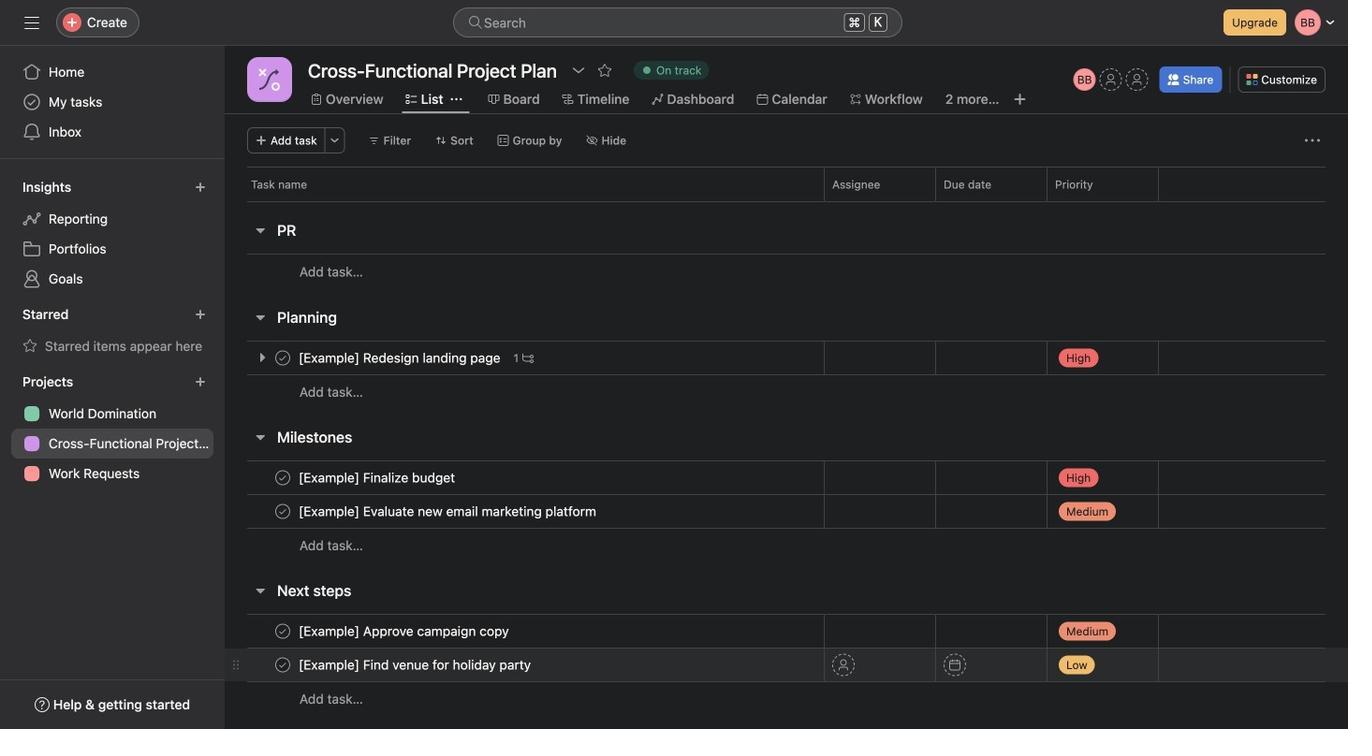 Task type: describe. For each thing, give the bounding box(es) containing it.
header planning tree grid
[[225, 341, 1349, 409]]

starred element
[[0, 298, 225, 365]]

mark complete image for mark complete checkbox inside the [example] redesign landing page cell
[[272, 347, 294, 369]]

0 horizontal spatial more actions image
[[329, 135, 341, 146]]

line_and_symbols image
[[258, 68, 281, 91]]

task name text field for [example] approve campaign copy 'cell' at bottom
[[295, 622, 515, 641]]

manage project members image
[[1074, 68, 1096, 91]]

mark complete image for mark complete checkbox within the [example] approve campaign copy 'cell'
[[272, 620, 294, 643]]

[example] redesign landing page cell
[[225, 341, 824, 376]]

mark complete image
[[272, 501, 294, 523]]

new project or portfolio image
[[195, 377, 206, 388]]

[example] approve campaign copy cell
[[225, 614, 824, 649]]

tab actions image
[[451, 94, 462, 105]]

insights element
[[0, 170, 225, 298]]

collapse task list for this group image for header next steps tree grid at the bottom of page
[[253, 583, 268, 598]]

1 subtask image
[[523, 353, 534, 364]]

show options image
[[571, 63, 586, 78]]

mark complete image for mark complete checkbox in the [example] finalize budget cell
[[272, 467, 294, 489]]

task name text field for [example] finalize budget cell
[[295, 469, 461, 487]]

add to starred image
[[598, 63, 613, 78]]

global element
[[0, 46, 225, 158]]

1 horizontal spatial more actions image
[[1306, 133, 1321, 148]]



Task type: vqa. For each thing, say whether or not it's contained in the screenshot.
the bottom Collapse task list for this group image
yes



Task type: locate. For each thing, give the bounding box(es) containing it.
mark complete checkbox inside [example] evaluate new email marketing platform cell
[[272, 501, 294, 523]]

2 mark complete checkbox from the top
[[272, 467, 294, 489]]

mark complete image for mark complete checkbox in the [example] find venue for holiday party cell
[[272, 654, 294, 677]]

task name text field for [example] find venue for holiday party cell
[[295, 656, 537, 675]]

1 task name text field from the top
[[295, 349, 506, 368]]

3 mark complete image from the top
[[272, 620, 294, 643]]

add tab image
[[1013, 92, 1028, 107]]

task name text field inside the [example] redesign landing page cell
[[295, 349, 506, 368]]

3 mark complete checkbox from the top
[[272, 501, 294, 523]]

new insights image
[[195, 182, 206, 193]]

1 task name text field from the top
[[295, 469, 461, 487]]

collapse task list for this group image
[[253, 223, 268, 238], [253, 310, 268, 325], [253, 430, 268, 445], [253, 583, 268, 598]]

Mark complete checkbox
[[272, 347, 294, 369], [272, 467, 294, 489], [272, 501, 294, 523], [272, 620, 294, 643], [272, 654, 294, 677]]

1 collapse task list for this group image from the top
[[253, 223, 268, 238]]

2 collapse task list for this group image from the top
[[253, 310, 268, 325]]

mark complete checkbox for task name text field within [example] finalize budget cell
[[272, 467, 294, 489]]

3 task name text field from the top
[[295, 656, 537, 675]]

task name text field inside [example] approve campaign copy 'cell'
[[295, 622, 515, 641]]

1 vertical spatial task name text field
[[295, 502, 602, 521]]

[example] evaluate new email marketing platform cell
[[225, 495, 824, 529]]

5 mark complete checkbox from the top
[[272, 654, 294, 677]]

4 mark complete image from the top
[[272, 654, 294, 677]]

mark complete checkbox for task name text box within the [example] approve campaign copy 'cell'
[[272, 620, 294, 643]]

mark complete checkbox inside the [example] redesign landing page cell
[[272, 347, 294, 369]]

2 task name text field from the top
[[295, 622, 515, 641]]

hide sidebar image
[[24, 15, 39, 30]]

1 vertical spatial task name text field
[[295, 622, 515, 641]]

projects element
[[0, 365, 225, 493]]

None field
[[453, 7, 903, 37]]

0 vertical spatial task name text field
[[295, 469, 461, 487]]

2 task name text field from the top
[[295, 502, 602, 521]]

0 vertical spatial task name text field
[[295, 349, 506, 368]]

task name text field inside [example] find venue for holiday party cell
[[295, 656, 537, 675]]

mark complete image inside [example] approve campaign copy 'cell'
[[272, 620, 294, 643]]

collapse task list for this group image for header planning tree grid
[[253, 310, 268, 325]]

task name text field inside [example] finalize budget cell
[[295, 469, 461, 487]]

[example] find venue for holiday party cell
[[225, 648, 824, 683]]

header milestones tree grid
[[225, 461, 1349, 563]]

mark complete checkbox for task name text field inside [example] evaluate new email marketing platform cell
[[272, 501, 294, 523]]

2 mark complete image from the top
[[272, 467, 294, 489]]

Search tasks, projects, and more text field
[[453, 7, 903, 37]]

2 vertical spatial task name text field
[[295, 656, 537, 675]]

None text field
[[303, 53, 562, 87]]

1 mark complete checkbox from the top
[[272, 347, 294, 369]]

mark complete checkbox for task name text box in the [example] find venue for holiday party cell
[[272, 654, 294, 677]]

3 collapse task list for this group image from the top
[[253, 430, 268, 445]]

[example] finalize budget cell
[[225, 461, 824, 495]]

4 mark complete checkbox from the top
[[272, 620, 294, 643]]

4 collapse task list for this group image from the top
[[253, 583, 268, 598]]

mark complete image inside [example] find venue for holiday party cell
[[272, 654, 294, 677]]

mark complete checkbox inside [example] finalize budget cell
[[272, 467, 294, 489]]

header next steps tree grid
[[225, 614, 1349, 716]]

row
[[225, 167, 1349, 201], [247, 200, 1326, 202], [225, 254, 1349, 289], [225, 341, 1349, 376], [225, 375, 1349, 409], [225, 461, 1349, 495], [225, 495, 1349, 529], [225, 528, 1349, 563], [225, 614, 1349, 649], [225, 648, 1349, 683], [225, 682, 1349, 716]]

expand subtask list for the task [example] redesign landing page image
[[255, 350, 270, 365]]

mark complete checkbox inside [example] approve campaign copy 'cell'
[[272, 620, 294, 643]]

task name text field inside [example] evaluate new email marketing platform cell
[[295, 502, 602, 521]]

Task name text field
[[295, 469, 461, 487], [295, 502, 602, 521]]

mark complete image
[[272, 347, 294, 369], [272, 467, 294, 489], [272, 620, 294, 643], [272, 654, 294, 677]]

mark complete image inside [example] finalize budget cell
[[272, 467, 294, 489]]

1 mark complete image from the top
[[272, 347, 294, 369]]

task name text field for [example] evaluate new email marketing platform cell
[[295, 502, 602, 521]]

Task name text field
[[295, 349, 506, 368], [295, 622, 515, 641], [295, 656, 537, 675]]

collapse task list for this group image for 'header milestones' tree grid
[[253, 430, 268, 445]]

more actions image
[[1306, 133, 1321, 148], [329, 135, 341, 146]]

add items to starred image
[[195, 309, 206, 320]]

mark complete checkbox inside [example] find venue for holiday party cell
[[272, 654, 294, 677]]



